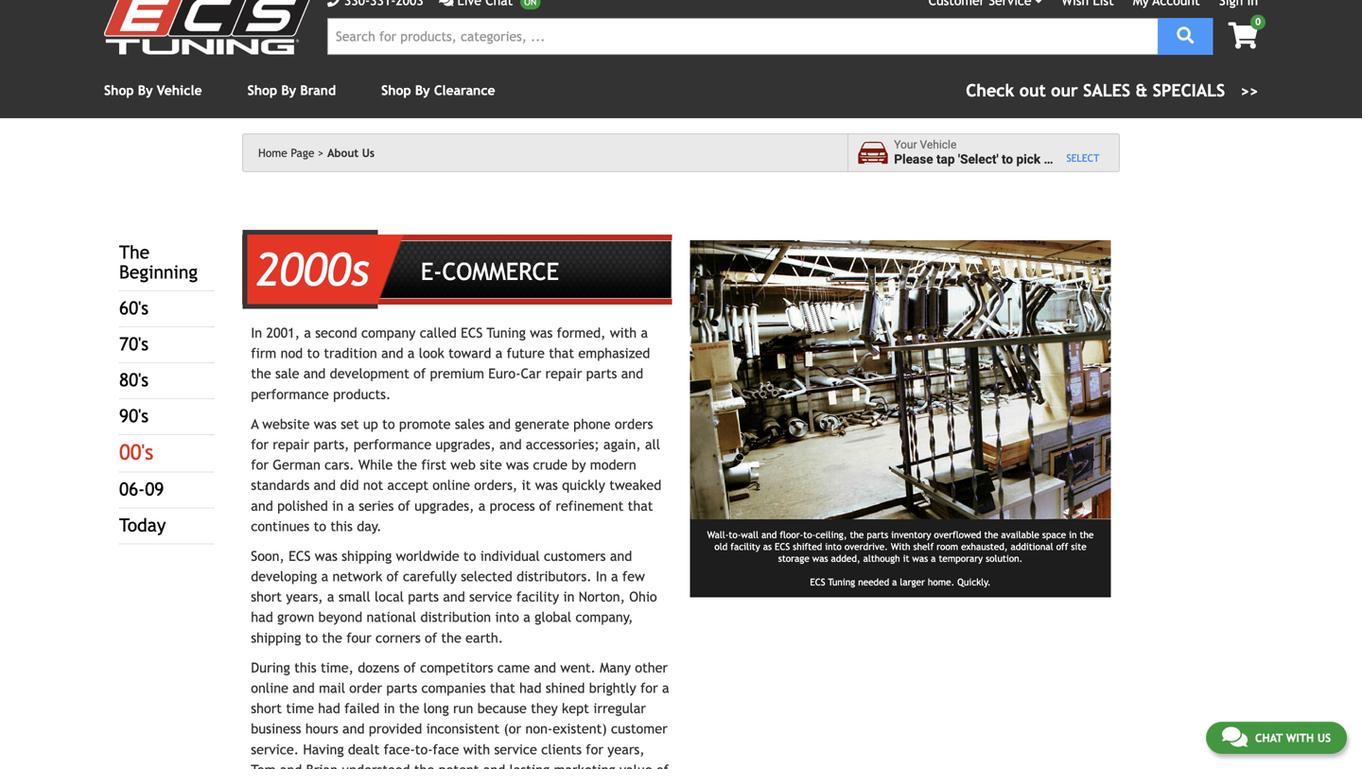 Task type: vqa. For each thing, say whether or not it's contained in the screenshot.
shipping
yes



Task type: locate. For each thing, give the bounding box(es) containing it.
Search text field
[[327, 18, 1158, 55]]

sales & specials link
[[966, 78, 1258, 103]]

and down emphasized
[[621, 366, 644, 382]]

1 shop from the left
[[104, 83, 134, 98]]

0 vertical spatial into
[[825, 541, 842, 552]]

to- left floor-
[[729, 530, 741, 541]]

2 short from the top
[[251, 701, 282, 716]]

crude
[[533, 457, 568, 473]]

of inside during this time, dozens of competitors came and went. many other online and mail order       parts companies that had shined brightly for a short time had failed in the long run because       they kept irregular business hours and provided inconsistent (or non-existent) customer service.       having dealt face-to-face with service clients for years, tom and brian understood the potent       and lasting marketing val
[[404, 660, 416, 676]]

because
[[478, 701, 527, 716]]

0 horizontal spatial us
[[362, 146, 375, 159]]

years, down customer on the left bottom
[[608, 742, 645, 757]]

a inside wall-to-wall and floor-to-ceiling, the parts inventory overflowed the available space in the old facility as ecs shifted into overdrive. with shelf room exhausted, additional off site storage was added, although it was a temporary solution.
[[931, 553, 936, 564]]

polished
[[277, 498, 328, 514]]

0 vertical spatial vehicle
[[157, 83, 202, 98]]

repair right car
[[546, 366, 582, 382]]

2 horizontal spatial by
[[415, 83, 430, 98]]

0 vertical spatial service
[[469, 589, 512, 605]]

2 horizontal spatial had
[[520, 680, 542, 696]]

us right 'chat' on the bottom right
[[1318, 731, 1331, 745]]

vehicle down the ecs tuning image
[[157, 83, 202, 98]]

1 vertical spatial years,
[[608, 742, 645, 757]]

development
[[330, 366, 410, 382]]

0 vertical spatial had
[[251, 610, 273, 625]]

shipping down "grown"
[[251, 630, 301, 646]]

facility down wall
[[731, 541, 760, 552]]

customer
[[611, 721, 668, 737]]

by
[[138, 83, 153, 98], [281, 83, 296, 98], [415, 83, 430, 98]]

0 vertical spatial tuning
[[487, 325, 526, 341]]

search image
[[1177, 27, 1194, 44]]

0 horizontal spatial online
[[251, 680, 289, 696]]

this
[[331, 518, 353, 534], [294, 660, 317, 676]]

repair inside in 2001, a second company called ecs tuning was formed, with a firm nod to tradition and a look       toward a future that emphasized the sale and development of premium euro-car repair parts and performance products.
[[546, 366, 582, 382]]

0 vertical spatial site
[[480, 457, 502, 473]]

1 vertical spatial short
[[251, 701, 282, 716]]

facility up 'global' at the left
[[517, 589, 559, 605]]

specials
[[1153, 80, 1226, 100]]

0 vertical spatial years,
[[286, 589, 323, 605]]

parts
[[586, 366, 617, 382], [867, 530, 889, 541], [408, 589, 439, 605], [386, 680, 417, 696]]

repair inside a website was set up to promote sales and generate phone orders for repair parts, performance       upgrades, and accessories; again, all for german cars. while the first web site was crude by modern standards and did not accept online orders, it was quickly tweaked and polished in a series of       upgrades, a process of refinement that continues to this day.
[[273, 437, 309, 452]]

1 vertical spatial it
[[903, 553, 910, 564]]

1 horizontal spatial facility
[[731, 541, 760, 552]]

a right pick
[[1044, 152, 1051, 167]]

of right dozens
[[404, 660, 416, 676]]

was inside in 2001, a second company called ecs tuning was formed, with a firm nod to tradition and a look       toward a future that emphasized the sale and development of premium euro-car repair parts and performance products.
[[530, 325, 553, 341]]

look
[[419, 345, 444, 361]]

in
[[332, 498, 344, 514], [1069, 530, 1077, 541], [563, 589, 575, 605], [384, 701, 395, 716]]

06-
[[119, 479, 145, 500]]

0 vertical spatial it
[[522, 478, 531, 493]]

0 horizontal spatial repair
[[273, 437, 309, 452]]

parts down carefully
[[408, 589, 439, 605]]

in 2001, a second company called ecs tuning was formed, with a firm nod to tradition and a look       toward a future that emphasized the sale and development of premium euro-car repair parts and performance products.
[[251, 325, 650, 402]]

0 horizontal spatial tuning
[[487, 325, 526, 341]]

and up as at the bottom right of page
[[762, 530, 777, 541]]

the down firm
[[251, 366, 271, 382]]

the down beyond
[[322, 630, 342, 646]]

in inside during this time, dozens of competitors came and went. many other online and mail order       parts companies that had shined brightly for a short time had failed in the long run because       they kept irregular business hours and provided inconsistent (or non-existent) customer service.       having dealt face-to-face with service clients for years, tom and brian understood the potent       and lasting marketing val
[[384, 701, 395, 716]]

parts inside in 2001, a second company called ecs tuning was formed, with a firm nod to tradition and a look       toward a future that emphasized the sale and development of premium euro-car repair parts and performance products.
[[586, 366, 617, 382]]

1 short from the top
[[251, 589, 282, 605]]

1 horizontal spatial it
[[903, 553, 910, 564]]

a up emphasized
[[641, 325, 648, 341]]

0 horizontal spatial it
[[522, 478, 531, 493]]

was up "orders,"
[[506, 457, 529, 473]]

0 vertical spatial this
[[331, 518, 353, 534]]

for down other
[[641, 680, 658, 696]]

site right off
[[1071, 541, 1087, 552]]

0 horizontal spatial shipping
[[251, 630, 301, 646]]

order
[[349, 680, 382, 696]]

the up provided
[[399, 701, 419, 716]]

0 horizontal spatial that
[[490, 680, 515, 696]]

1 vertical spatial facility
[[517, 589, 559, 605]]

home page link
[[258, 146, 324, 159]]

3 by from the left
[[415, 83, 430, 98]]

by left clearance
[[415, 83, 430, 98]]

about us
[[327, 146, 375, 159]]

ecs
[[461, 325, 483, 341], [775, 541, 790, 552], [289, 548, 311, 564], [810, 577, 826, 588]]

1 horizontal spatial with
[[610, 325, 637, 341]]

upgrades, up web
[[436, 437, 496, 452]]

1 horizontal spatial this
[[331, 518, 353, 534]]

service inside during this time, dozens of competitors came and went. many other online and mail order       parts companies that had shined brightly for a short time had failed in the long run because       they kept irregular business hours and provided inconsistent (or non-existent) customer service.       having dealt face-to-face with service clients for years, tom and brian understood the potent       and lasting marketing val
[[494, 742, 537, 757]]

online down web
[[433, 478, 470, 493]]

short inside 'soon, ecs was shipping worldwide to individual customers and developing a network of carefully       selected distributors. in a few short years, a small local parts and service facility in norton,       ohio had grown beyond national distribution into a global company, shipping to the four corners       of the earth.'
[[251, 589, 282, 605]]

this inside during this time, dozens of competitors came and went. many other online and mail order       parts companies that had shined brightly for a short time had failed in the long run because       they kept irregular business hours and provided inconsistent (or non-existent) customer service.       having dealt face-to-face with service clients for years, tom and brian understood the potent       and lasting marketing val
[[294, 660, 317, 676]]

it
[[522, 478, 531, 493], [903, 553, 910, 564]]

that inside in 2001, a second company called ecs tuning was formed, with a firm nod to tradition and a look       toward a future that emphasized the sale and development of premium euro-car repair parts and performance products.
[[549, 345, 574, 361]]

1 horizontal spatial tuning
[[828, 577, 856, 588]]

1 vertical spatial that
[[628, 498, 653, 514]]

parts down emphasized
[[586, 366, 617, 382]]

vehicle up the tap
[[920, 138, 957, 152]]

0 horizontal spatial by
[[138, 83, 153, 98]]

the inside a website was set up to promote sales and generate phone orders for repair parts, performance       upgrades, and accessories; again, all for german cars. while the first web site was crude by modern standards and did not accept online orders, it was quickly tweaked and polished in a series of       upgrades, a process of refinement that continues to this day.
[[397, 457, 417, 473]]

1 horizontal spatial shop
[[248, 83, 277, 98]]

0 horizontal spatial facility
[[517, 589, 559, 605]]

shop by vehicle
[[104, 83, 202, 98]]

e-
[[421, 258, 442, 285]]

sales
[[455, 416, 485, 432]]

3 shop from the left
[[381, 83, 411, 98]]

as
[[763, 541, 772, 552]]

2 shop from the left
[[248, 83, 277, 98]]

performance up while on the bottom left of the page
[[354, 437, 432, 452]]

was up future on the left
[[530, 325, 553, 341]]

to-
[[729, 530, 741, 541], [804, 530, 816, 541], [415, 742, 433, 757]]

to up the selected at the bottom of page
[[464, 548, 476, 564]]

ecs up developing
[[289, 548, 311, 564]]

in up provided
[[384, 701, 395, 716]]

1 vertical spatial shipping
[[251, 630, 301, 646]]

1 horizontal spatial site
[[1071, 541, 1087, 552]]

0 horizontal spatial into
[[495, 610, 519, 625]]

clearance
[[434, 83, 495, 98]]

short down developing
[[251, 589, 282, 605]]

the beginning
[[119, 242, 198, 283]]

sales & specials
[[1084, 80, 1226, 100]]

parts up overdrive.
[[867, 530, 889, 541]]

1 horizontal spatial shipping
[[342, 548, 392, 564]]

to left pick
[[1002, 152, 1013, 167]]

0 vertical spatial facility
[[731, 541, 760, 552]]

0 horizontal spatial this
[[294, 660, 317, 676]]

site
[[480, 457, 502, 473], [1071, 541, 1087, 552]]

it up process at the left
[[522, 478, 531, 493]]

2 horizontal spatial with
[[1286, 731, 1314, 745]]

the up accept
[[397, 457, 417, 473]]

that inside during this time, dozens of competitors came and went. many other online and mail order       parts companies that had shined brightly for a short time had failed in the long run because       they kept irregular business hours and provided inconsistent (or non-existent) customer service.       having dealt face-to-face with service clients for years, tom and brian understood the potent       and lasting marketing val
[[490, 680, 515, 696]]

90's
[[119, 406, 149, 427]]

distribution
[[421, 610, 491, 625]]

1 vertical spatial vehicle
[[920, 138, 957, 152]]

in inside 'soon, ecs was shipping worldwide to individual customers and developing a network of carefully       selected distributors. in a few short years, a small local parts and service facility in norton,       ohio had grown beyond national distribution into a global company, shipping to the four corners       of the earth.'
[[563, 589, 575, 605]]

0 horizontal spatial performance
[[251, 386, 329, 402]]

that down "formed,"
[[549, 345, 574, 361]]

in
[[251, 325, 262, 341], [596, 569, 607, 584]]

euro-
[[488, 366, 521, 382]]

and down company
[[381, 345, 404, 361]]

had up they
[[520, 680, 542, 696]]

0 horizontal spatial shop
[[104, 83, 134, 98]]

site inside a website was set up to promote sales and generate phone orders for repair parts, performance       upgrades, and accessories; again, all for german cars. while the first web site was crude by modern standards and did not accept online orders, it was quickly tweaked and polished in a series of       upgrades, a process of refinement that continues to this day.
[[480, 457, 502, 473]]

1 vertical spatial site
[[1071, 541, 1087, 552]]

2 horizontal spatial shop
[[381, 83, 411, 98]]

1 vertical spatial repair
[[273, 437, 309, 452]]

(or
[[504, 721, 521, 737]]

sale
[[275, 366, 300, 382]]

into down ceiling,
[[825, 541, 842, 552]]

1 horizontal spatial performance
[[354, 437, 432, 452]]

1 vertical spatial service
[[494, 742, 537, 757]]

this left the time,
[[294, 660, 317, 676]]

service.
[[251, 742, 299, 757]]

it down with
[[903, 553, 910, 564]]

that down tweaked
[[628, 498, 653, 514]]

shop by vehicle link
[[104, 83, 202, 98]]

of down accept
[[398, 498, 410, 514]]

was
[[530, 325, 553, 341], [314, 416, 337, 432], [506, 457, 529, 473], [535, 478, 558, 493], [315, 548, 338, 564], [813, 553, 828, 564], [913, 553, 928, 564]]

0 horizontal spatial years,
[[286, 589, 323, 605]]

1 horizontal spatial that
[[549, 345, 574, 361]]

parts,
[[314, 437, 349, 452]]

had down mail
[[318, 701, 340, 716]]

site up "orders,"
[[480, 457, 502, 473]]

facility inside wall-to-wall and floor-to-ceiling, the parts inventory overflowed the available space in the old facility as ecs shifted into overdrive. with shelf room exhausted, additional off site storage was added, although it was a temporary solution.
[[731, 541, 760, 552]]

this left day. at the bottom left
[[331, 518, 353, 534]]

1 horizontal spatial in
[[596, 569, 607, 584]]

1 horizontal spatial us
[[1318, 731, 1331, 745]]

in down did
[[332, 498, 344, 514]]

understood
[[342, 762, 410, 769]]

old
[[715, 541, 728, 552]]

by left brand
[[281, 83, 296, 98]]

to- down provided
[[415, 742, 433, 757]]

0 horizontal spatial in
[[251, 325, 262, 341]]

a down other
[[662, 680, 669, 696]]

0 vertical spatial in
[[251, 325, 262, 341]]

us right about
[[362, 146, 375, 159]]

in inside wall-to-wall and floor-to-ceiling, the parts inventory overflowed the available space in the old facility as ecs shifted into overdrive. with shelf room exhausted, additional off site storage was added, although it was a temporary solution.
[[1069, 530, 1077, 541]]

was down shelf
[[913, 553, 928, 564]]

for up standards in the bottom left of the page
[[251, 457, 269, 473]]

ecs tuning image
[[104, 0, 312, 54]]

ecs up toward
[[461, 325, 483, 341]]

of down look
[[414, 366, 426, 382]]

by for vehicle
[[138, 83, 153, 98]]

a website was set up to promote sales and generate phone orders for repair parts, performance       upgrades, and accessories; again, all for german cars. while the first web site was crude by modern standards and did not accept online orders, it was quickly tweaked and polished in a series of       upgrades, a process of refinement that continues to this day.
[[251, 416, 662, 534]]

the
[[251, 366, 271, 382], [397, 457, 417, 473], [850, 530, 864, 541], [985, 530, 999, 541], [1080, 530, 1094, 541], [322, 630, 342, 646], [441, 630, 462, 646], [399, 701, 419, 716], [414, 762, 435, 769]]

0 horizontal spatial vehicle
[[157, 83, 202, 98]]

in up the norton,
[[596, 569, 607, 584]]

provided
[[369, 721, 422, 737]]

parts down dozens
[[386, 680, 417, 696]]

online inside a website was set up to promote sales and generate phone orders for repair parts, performance       upgrades, and accessories; again, all for german cars. while the first web site was crude by modern standards and did not accept online orders, it was quickly tweaked and polished in a series of       upgrades, a process of refinement that continues to this day.
[[433, 478, 470, 493]]

70's
[[119, 334, 149, 355]]

online inside during this time, dozens of competitors came and went. many other online and mail order       parts companies that had shined brightly for a short time had failed in the long run because       they kept irregular business hours and provided inconsistent (or non-existent) customer service.       having dealt face-to-face with service clients for years, tom and brian understood the potent       and lasting marketing val
[[251, 680, 289, 696]]

comments image
[[439, 0, 454, 7]]

the inside in 2001, a second company called ecs tuning was formed, with a firm nod to tradition and a look       toward a future that emphasized the sale and development of premium euro-car repair parts and performance products.
[[251, 366, 271, 382]]

again,
[[604, 437, 641, 452]]

performance down sale
[[251, 386, 329, 402]]

a left larger
[[892, 577, 897, 588]]

all
[[645, 437, 660, 452]]

0 horizontal spatial with
[[463, 742, 490, 757]]

promote
[[399, 416, 451, 432]]

wall-
[[707, 530, 729, 541]]

german
[[273, 457, 321, 473]]

years, inside during this time, dozens of competitors came and went. many other online and mail order       parts companies that had shined brightly for a short time had failed in the long run because       they kept irregular business hours and provided inconsistent (or non-existent) customer service.       having dealt face-to-face with service clients for years, tom and brian understood the potent       and lasting marketing val
[[608, 742, 645, 757]]

0 vertical spatial performance
[[251, 386, 329, 402]]

1 vertical spatial tuning
[[828, 577, 856, 588]]

needed
[[858, 577, 890, 588]]

1 vertical spatial performance
[[354, 437, 432, 452]]

in up firm
[[251, 325, 262, 341]]

brian
[[306, 762, 338, 769]]

time
[[286, 701, 314, 716]]

shop
[[104, 83, 134, 98], [248, 83, 277, 98], [381, 83, 411, 98]]

to right nod
[[307, 345, 320, 361]]

performance inside a website was set up to promote sales and generate phone orders for repair parts, performance       upgrades, and accessories; again, all for german cars. while the first web site was crude by modern standards and did not accept online orders, it was quickly tweaked and polished in a series of       upgrades, a process of refinement that continues to this day.
[[354, 437, 432, 452]]

ecs inside wall-to-wall and floor-to-ceiling, the parts inventory overflowed the available space in the old facility as ecs shifted into overdrive. with shelf room exhausted, additional off site storage was added, although it was a temporary solution.
[[775, 541, 790, 552]]

0 horizontal spatial to-
[[415, 742, 433, 757]]

marketing
[[554, 762, 616, 769]]

0 horizontal spatial site
[[480, 457, 502, 473]]

added,
[[831, 553, 861, 564]]

0 vertical spatial online
[[433, 478, 470, 493]]

and up continues
[[251, 498, 273, 514]]

1 by from the left
[[138, 83, 153, 98]]

1 vertical spatial this
[[294, 660, 317, 676]]

and right sale
[[304, 366, 326, 382]]

shipping up network at the bottom of the page
[[342, 548, 392, 564]]

1 vertical spatial had
[[520, 680, 542, 696]]

upgrades, down accept
[[415, 498, 474, 514]]

0 vertical spatial us
[[362, 146, 375, 159]]

in down distributors.
[[563, 589, 575, 605]]

shelf
[[914, 541, 934, 552]]

0 horizontal spatial had
[[251, 610, 273, 625]]

0 vertical spatial repair
[[546, 366, 582, 382]]

0 vertical spatial short
[[251, 589, 282, 605]]

to- up shifted
[[804, 530, 816, 541]]

1 vertical spatial online
[[251, 680, 289, 696]]

2 vertical spatial that
[[490, 680, 515, 696]]

inventory
[[891, 530, 931, 541]]

ecs inside in 2001, a second company called ecs tuning was formed, with a firm nod to tradition and a look       toward a future that emphasized the sale and development of premium euro-car repair parts and performance products.
[[461, 325, 483, 341]]

1 horizontal spatial vehicle
[[920, 138, 957, 152]]

short
[[251, 589, 282, 605], [251, 701, 282, 716]]

having
[[303, 742, 344, 757]]

90's link
[[119, 406, 149, 427]]

ohio
[[629, 589, 657, 605]]

business
[[251, 721, 301, 737]]

1 horizontal spatial years,
[[608, 742, 645, 757]]

beyond
[[318, 610, 363, 625]]

by for brand
[[281, 83, 296, 98]]

1 horizontal spatial by
[[281, 83, 296, 98]]

into up earth.
[[495, 610, 519, 625]]

of inside in 2001, a second company called ecs tuning was formed, with a firm nod to tradition and a look       toward a future that emphasized the sale and development of premium euro-car repair parts and performance products.
[[414, 366, 426, 382]]

'select'
[[958, 152, 999, 167]]

2 horizontal spatial that
[[628, 498, 653, 514]]

page
[[291, 146, 315, 159]]

service down the selected at the bottom of page
[[469, 589, 512, 605]]

in inside in 2001, a second company called ecs tuning was formed, with a firm nod to tradition and a look       toward a future that emphasized the sale and development of premium euro-car repair parts and performance products.
[[251, 325, 262, 341]]

parts inside during this time, dozens of competitors came and went. many other online and mail order       parts companies that had shined brightly for a short time had failed in the long run because       they kept irregular business hours and provided inconsistent (or non-existent) customer service.       having dealt face-to-face with service clients for years, tom and brian understood the potent       and lasting marketing val
[[386, 680, 417, 696]]

2 vertical spatial had
[[318, 701, 340, 716]]

site inside wall-to-wall and floor-to-ceiling, the parts inventory overflowed the available space in the old facility as ecs shifted into overdrive. with shelf room exhausted, additional off site storage was added, although it was a temporary solution.
[[1071, 541, 1087, 552]]

repair
[[546, 366, 582, 382], [273, 437, 309, 452]]

they
[[531, 701, 558, 716]]

1 vertical spatial into
[[495, 610, 519, 625]]

1 vertical spatial in
[[596, 569, 607, 584]]

years, up "grown"
[[286, 589, 323, 605]]

did
[[340, 478, 359, 493]]

parts inside 'soon, ecs was shipping worldwide to individual customers and developing a network of carefully       selected distributors. in a few short years, a small local parts and service facility in norton,       ohio had grown beyond national distribution into a global company, shipping to the four corners       of the earth.'
[[408, 589, 439, 605]]

home
[[258, 146, 287, 159]]

many
[[600, 660, 631, 676]]

1 horizontal spatial into
[[825, 541, 842, 552]]

brand
[[300, 83, 336, 98]]

that inside a website was set up to promote sales and generate phone orders for repair parts, performance       upgrades, and accessories; again, all for german cars. while the first web site was crude by modern standards and did not accept online orders, it was quickly tweaked and polished in a series of       upgrades, a process of refinement that continues to this day.
[[628, 498, 653, 514]]

tom
[[251, 762, 276, 769]]

cars.
[[325, 457, 354, 473]]

2 by from the left
[[281, 83, 296, 98]]

and left did
[[314, 478, 336, 493]]

floor-
[[780, 530, 804, 541]]

repair down website
[[273, 437, 309, 452]]

80's link
[[119, 370, 149, 391]]

facility inside 'soon, ecs was shipping worldwide to individual customers and developing a network of carefully       selected distributors. in a few short years, a small local parts and service facility in norton,       ohio had grown beyond national distribution into a global company, shipping to the four corners       of the earth.'
[[517, 589, 559, 605]]

up
[[363, 416, 378, 432]]

was up network at the bottom of the page
[[315, 548, 338, 564]]

your vehicle please tap 'select' to pick a vehicle
[[894, 138, 1095, 167]]

0 vertical spatial that
[[549, 345, 574, 361]]

1 horizontal spatial repair
[[546, 366, 582, 382]]

1 horizontal spatial online
[[433, 478, 470, 493]]

it inside a website was set up to promote sales and generate phone orders for repair parts, performance       upgrades, and accessories; again, all for german cars. while the first web site was crude by modern standards and did not accept online orders, it was quickly tweaked and polished in a series of       upgrades, a process of refinement that continues to this day.
[[522, 478, 531, 493]]

06-09
[[119, 479, 164, 500]]

toward
[[449, 345, 491, 361]]

of down distribution
[[425, 630, 437, 646]]

with up emphasized
[[610, 325, 637, 341]]

potent
[[439, 762, 479, 769]]

by down the ecs tuning image
[[138, 83, 153, 98]]



Task type: describe. For each thing, give the bounding box(es) containing it.
1 horizontal spatial had
[[318, 701, 340, 716]]

your
[[894, 138, 917, 152]]

irregular
[[593, 701, 646, 716]]

time,
[[321, 660, 354, 676]]

failed
[[345, 701, 380, 716]]

it inside wall-to-wall and floor-to-ceiling, the parts inventory overflowed the available space in the old facility as ecs shifted into overdrive. with shelf room exhausted, additional off site storage was added, although it was a temporary solution.
[[903, 553, 910, 564]]

customers
[[544, 548, 606, 564]]

phone image
[[327, 0, 341, 7]]

shop for shop by brand
[[248, 83, 277, 98]]

to down polished
[[314, 518, 326, 534]]

shop for shop by vehicle
[[104, 83, 134, 98]]

web
[[451, 457, 476, 473]]

for up marketing
[[586, 742, 604, 757]]

off
[[1057, 541, 1069, 552]]

a left network at the bottom of the page
[[321, 569, 328, 584]]

into inside 'soon, ecs was shipping worldwide to individual customers and developing a network of carefully       selected distributors. in a few short years, a small local parts and service facility in norton,       ohio had grown beyond national distribution into a global company, shipping to the four corners       of the earth.'
[[495, 610, 519, 625]]

years, inside 'soon, ecs was shipping worldwide to individual customers and developing a network of carefully       selected distributors. in a few short years, a small local parts and service facility in norton,       ohio had grown beyond national distribution into a global company, shipping to the four corners       of the earth.'
[[286, 589, 323, 605]]

was down shifted
[[813, 553, 828, 564]]

the
[[119, 242, 150, 263]]

small
[[339, 589, 371, 605]]

orders
[[615, 416, 653, 432]]

pick
[[1017, 152, 1041, 167]]

a left look
[[408, 345, 415, 361]]

tuning inside in 2001, a second company called ecs tuning was formed, with a firm nod to tradition and a look       toward a future that emphasized the sale and development of premium euro-car repair parts and performance products.
[[487, 325, 526, 341]]

website
[[262, 416, 310, 432]]

in inside a website was set up to promote sales and generate phone orders for repair parts, performance       upgrades, and accessories; again, all for german cars. while the first web site was crude by modern standards and did not accept online orders, it was quickly tweaked and polished in a series of       upgrades, a process of refinement that continues to this day.
[[332, 498, 344, 514]]

the up exhausted,
[[985, 530, 999, 541]]

tap
[[937, 152, 955, 167]]

global
[[535, 610, 572, 625]]

called
[[420, 325, 457, 341]]

0 link
[[1214, 15, 1266, 51]]

with
[[891, 541, 911, 552]]

today
[[119, 515, 166, 536]]

the down distribution
[[441, 630, 462, 646]]

company
[[361, 325, 416, 341]]

service inside 'soon, ecs was shipping worldwide to individual customers and developing a network of carefully       selected distributors. in a few short years, a small local parts and service facility in norton,       ohio had grown beyond national distribution into a global company, shipping to the four corners       of the earth.'
[[469, 589, 512, 605]]

had inside 'soon, ecs was shipping worldwide to individual customers and developing a network of carefully       selected distributors. in a few short years, a small local parts and service facility in norton,       ohio had grown beyond national distribution into a global company, shipping to the four corners       of the earth.'
[[251, 610, 273, 625]]

was up parts,
[[314, 416, 337, 432]]

additional
[[1011, 541, 1054, 552]]

storage
[[779, 553, 810, 564]]

70's link
[[119, 334, 149, 355]]

process
[[490, 498, 535, 514]]

and up shined
[[534, 660, 556, 676]]

few
[[623, 569, 645, 584]]

into inside wall-to-wall and floor-to-ceiling, the parts inventory overflowed the available space in the old facility as ecs shifted into overdrive. with shelf room exhausted, additional off site storage was added, although it was a temporary solution.
[[825, 541, 842, 552]]

tradition
[[324, 345, 377, 361]]

shop for shop by clearance
[[381, 83, 411, 98]]

0 vertical spatial upgrades,
[[436, 437, 496, 452]]

comments image
[[1222, 726, 1248, 748]]

run
[[453, 701, 473, 716]]

60's link
[[119, 298, 149, 319]]

a down "orders,"
[[479, 498, 486, 514]]

a up beyond
[[327, 589, 334, 605]]

by for clearance
[[415, 83, 430, 98]]

commerce
[[442, 258, 559, 285]]

a left few
[[611, 569, 618, 584]]

a down did
[[348, 498, 355, 514]]

non-
[[526, 721, 553, 737]]

kept
[[562, 701, 589, 716]]

was inside 'soon, ecs was shipping worldwide to individual customers and developing a network of carefully       selected distributors. in a few short years, a small local parts and service facility in norton,       ohio had grown beyond national distribution into a global company, shipping to the four corners       of the earth.'
[[315, 548, 338, 564]]

parts inside wall-to-wall and floor-to-ceiling, the parts inventory overflowed the available space in the old facility as ecs shifted into overdrive. with shelf room exhausted, additional off site storage was added, although it was a temporary solution.
[[867, 530, 889, 541]]

shifted
[[793, 541, 822, 552]]

please
[[894, 152, 934, 167]]

quickly.
[[958, 577, 991, 588]]

dealt
[[348, 742, 380, 757]]

company,
[[576, 610, 633, 625]]

a inside during this time, dozens of competitors came and went. many other online and mail order       parts companies that had shined brightly for a short time had failed in the long run because       they kept irregular business hours and provided inconsistent (or non-existent) customer service.       having dealt face-to-face with service clients for years, tom and brian understood the potent       and lasting marketing val
[[662, 680, 669, 696]]

and left lasting
[[483, 762, 506, 769]]

overdrive.
[[845, 541, 888, 552]]

80's
[[119, 370, 149, 391]]

in inside 'soon, ecs was shipping worldwide to individual customers and developing a network of carefully       selected distributors. in a few short years, a small local parts and service facility in norton,       ohio had grown beyond national distribution into a global company, shipping to the four corners       of the earth.'
[[596, 569, 607, 584]]

today link
[[119, 515, 166, 536]]

select link
[[1067, 152, 1100, 165]]

companies
[[422, 680, 486, 696]]

wall-to-wall and floor-to-ceiling, the parts inventory overflowed the available space in the old facility as ecs shifted into overdrive. with shelf room exhausted, additional off site storage was added, although it was a temporary solution.
[[707, 530, 1094, 564]]

competitors
[[420, 660, 493, 676]]

and up distribution
[[443, 589, 465, 605]]

to down "grown"
[[305, 630, 318, 646]]

during
[[251, 660, 290, 676]]

00's
[[119, 440, 153, 465]]

day.
[[357, 518, 382, 534]]

a inside your vehicle please tap 'select' to pick a vehicle
[[1044, 152, 1051, 167]]

soon,
[[251, 548, 285, 564]]

of right process at the left
[[539, 498, 552, 514]]

clients
[[541, 742, 582, 757]]

temporary
[[939, 553, 983, 564]]

e-commerce
[[421, 258, 559, 285]]

mail
[[319, 680, 345, 696]]

quickly
[[562, 478, 605, 493]]

face-
[[384, 742, 415, 757]]

06-09 link
[[119, 479, 164, 500]]

a left 'global' at the left
[[523, 610, 531, 625]]

with inside in 2001, a second company called ecs tuning was formed, with a firm nod to tradition and a look       toward a future that emphasized the sale and development of premium euro-car repair parts and performance products.
[[610, 325, 637, 341]]

1 vertical spatial upgrades,
[[415, 498, 474, 514]]

and down service. on the left bottom
[[280, 762, 302, 769]]

earth.
[[466, 630, 503, 646]]

performance inside in 2001, a second company called ecs tuning was formed, with a firm nod to tradition and a look       toward a future that emphasized the sale and development of premium euro-car repair parts and performance products.
[[251, 386, 329, 402]]

and right sales
[[489, 416, 511, 432]]

other
[[635, 660, 668, 676]]

to- inside during this time, dozens of competitors came and went. many other online and mail order       parts companies that had shined brightly for a short time had failed in the long run because       they kept irregular business hours and provided inconsistent (or non-existent) customer service.       having dealt face-to-face with service clients for years, tom and brian understood the potent       and lasting marketing val
[[415, 742, 433, 757]]

a right 2001,
[[304, 325, 311, 341]]

exhausted,
[[961, 541, 1008, 552]]

was down crude
[[535, 478, 558, 493]]

for down a at bottom left
[[251, 437, 269, 452]]

and up few
[[610, 548, 632, 564]]

shop by clearance
[[381, 83, 495, 98]]

0 vertical spatial shipping
[[342, 548, 392, 564]]

vehicle inside your vehicle please tap 'select' to pick a vehicle
[[920, 138, 957, 152]]

ecs down shifted
[[810, 577, 826, 588]]

2001,
[[266, 325, 300, 341]]

and up time on the bottom left of the page
[[293, 680, 315, 696]]

to inside in 2001, a second company called ecs tuning was formed, with a firm nod to tradition and a look       toward a future that emphasized the sale and development of premium euro-car repair parts and performance products.
[[307, 345, 320, 361]]

of up local
[[387, 569, 399, 584]]

accessories;
[[526, 437, 600, 452]]

brightly
[[589, 680, 636, 696]]

and down generate
[[500, 437, 522, 452]]

1 vertical spatial us
[[1318, 731, 1331, 745]]

the down face
[[414, 762, 435, 769]]

local
[[375, 589, 404, 605]]

overflowed
[[934, 530, 982, 541]]

with inside during this time, dozens of competitors came and went. many other online and mail order       parts companies that had shined brightly for a short time had failed in the long run because       they kept irregular business hours and provided inconsistent (or non-existent) customer service.       having dealt face-to-face with service clients for years, tom and brian understood the potent       and lasting marketing val
[[463, 742, 490, 757]]

shopping cart image
[[1229, 22, 1258, 49]]

the beginning link
[[119, 242, 198, 283]]

first
[[421, 457, 447, 473]]

formed,
[[557, 325, 606, 341]]

to right the up
[[382, 416, 395, 432]]

1 horizontal spatial to-
[[729, 530, 741, 541]]

went.
[[561, 660, 596, 676]]

national
[[367, 610, 416, 625]]

to inside your vehicle please tap 'select' to pick a vehicle
[[1002, 152, 1013, 167]]

not
[[363, 478, 383, 493]]

home page
[[258, 146, 315, 159]]

ecs inside 'soon, ecs was shipping worldwide to individual customers and developing a network of carefully       selected distributors. in a few short years, a small local parts and service facility in norton,       ohio had grown beyond national distribution into a global company, shipping to the four corners       of the earth.'
[[289, 548, 311, 564]]

norton,
[[579, 589, 625, 605]]

09
[[145, 479, 164, 500]]

the up overdrive.
[[850, 530, 864, 541]]

the right space
[[1080, 530, 1094, 541]]

short inside during this time, dozens of competitors came and went. many other online and mail order       parts companies that had shined brightly for a short time had failed in the long run because       they kept irregular business hours and provided inconsistent (or non-existent) customer service.       having dealt face-to-face with service clients for years, tom and brian understood the potent       and lasting marketing val
[[251, 701, 282, 716]]

2 horizontal spatial to-
[[804, 530, 816, 541]]

this inside a website was set up to promote sales and generate phone orders for repair parts, performance       upgrades, and accessories; again, all for german cars. while the first web site was crude by modern standards and did not accept online orders, it was quickly tweaked and polished in a series of       upgrades, a process of refinement that continues to this day.
[[331, 518, 353, 534]]

a up euro-
[[496, 345, 503, 361]]

ecs tuning needed a larger home. quickly.
[[810, 577, 991, 588]]

and down failed
[[343, 721, 365, 737]]

four
[[347, 630, 372, 646]]

a
[[251, 416, 259, 432]]

and inside wall-to-wall and floor-to-ceiling, the parts inventory overflowed the available space in the old facility as ecs shifted into overdrive. with shelf room exhausted, additional off site storage was added, although it was a temporary solution.
[[762, 530, 777, 541]]

nod
[[281, 345, 303, 361]]

premium
[[430, 366, 484, 382]]



